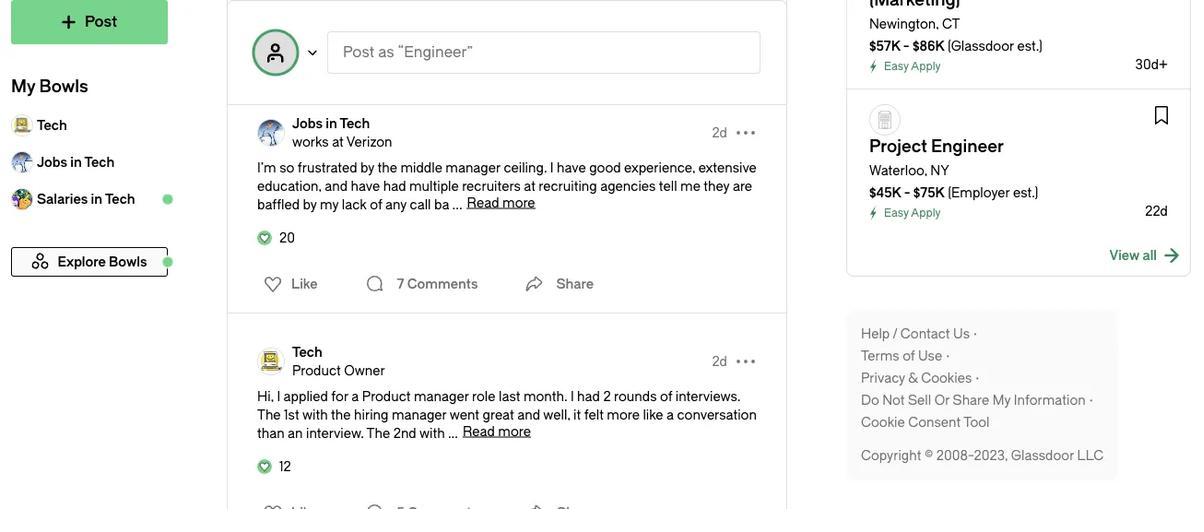 Task type: describe. For each thing, give the bounding box(es) containing it.
- inside project engineer waterloo, ny $45k - $75k (employer est.)
[[905, 185, 911, 200]]

30d+
[[1136, 57, 1169, 72]]

est.) inside the newington, ct $57k - $86k (glassdoor est.)
[[1018, 38, 1043, 53]]

2 vertical spatial manager
[[392, 407, 447, 422]]

project engineer waterloo, ny $45k - $75k (employer est.)
[[870, 137, 1039, 200]]

(employer
[[948, 185, 1010, 200]]

project
[[870, 137, 928, 156]]

copyright © 2008-2023, glassdoor llc
[[861, 448, 1104, 463]]

view
[[1110, 248, 1140, 263]]

any
[[386, 197, 407, 212]]

0 horizontal spatial a
[[352, 389, 359, 404]]

0 horizontal spatial the
[[257, 407, 281, 422]]

i'm
[[257, 160, 276, 175]]

product owner button
[[292, 362, 385, 380]]

toogle identity image
[[254, 30, 298, 75]]

us
[[954, 326, 970, 341]]

call
[[410, 197, 431, 212]]

more inside hi, i applied for a product manager role last month. i had 2 rounds of interviews. the 1st with the hiring manager went great and well, it felt more like a conversation than an interview. the 2nd with ...
[[607, 407, 640, 422]]

$75k
[[914, 185, 945, 200]]

... inside i'm so frustrated by the middle manager ceiling. i have good experience, extensive education, and have had multiple recruiters at recruiting agencies tell me they are baffled by my lack of any call ba ...
[[452, 197, 463, 212]]

newington,
[[870, 16, 939, 31]]

middle
[[401, 160, 443, 175]]

0 horizontal spatial jobs in tech link
[[11, 144, 168, 181]]

month.
[[524, 389, 568, 404]]

or
[[935, 392, 950, 408]]

well,
[[544, 407, 571, 422]]

privacy
[[861, 370, 906, 386]]

bowls
[[39, 77, 88, 96]]

more for have
[[503, 195, 536, 210]]

... inside hi, i applied for a product manager role last month. i had 2 rounds of interviews. the 1st with the hiring manager went great and well, it felt more like a conversation than an interview. the 2nd with ...
[[448, 426, 458, 441]]

2 apply from the top
[[912, 207, 941, 220]]

jobs list element
[[848, 0, 1191, 235]]

of inside help / contact us terms of use privacy & cookies do not sell or share my information cookie consent tool
[[903, 348, 915, 363]]

read more for role
[[463, 424, 531, 439]]

help / contact us link
[[861, 325, 981, 343]]

cookie
[[861, 415, 906, 430]]

agencies
[[601, 178, 656, 194]]

/
[[893, 326, 898, 341]]

as
[[378, 44, 394, 61]]

and inside hi, i applied for a product manager role last month. i had 2 rounds of interviews. the 1st with the hiring manager went great and well, it felt more like a conversation than an interview. the 2nd with ...
[[518, 407, 541, 422]]

comments for post as "engineer"
[[415, 48, 486, 63]]

0 horizontal spatial with
[[302, 407, 328, 422]]

salaries in tech link
[[11, 181, 168, 218]]

post as "engineer" button
[[327, 31, 761, 74]]

works
[[292, 134, 329, 149]]

1 horizontal spatial a
[[667, 407, 674, 422]]

recruiters
[[462, 178, 521, 194]]

share inside help / contact us terms of use privacy & cookies do not sell or share my information cookie consent tool
[[953, 392, 990, 408]]

read for ceiling.
[[467, 195, 500, 210]]

consent
[[909, 415, 961, 430]]

the inside hi, i applied for a product manager role last month. i had 2 rounds of interviews. the 1st with the hiring manager went great and well, it felt more like a conversation than an interview. the 2nd with ...
[[331, 407, 351, 422]]

waterloo,
[[870, 163, 928, 178]]

read for role
[[463, 424, 495, 439]]

me
[[681, 178, 701, 194]]

7 comments button
[[360, 266, 483, 303]]

image for post author image for works at
[[257, 119, 285, 147]]

2d link for hi, i applied for a product manager role last month. i had 2 rounds of interviews. the 1st with the hiring manager went great and well, it felt more like a conversation than an interview. the 2nd with ...
[[713, 352, 728, 371]]

llc
[[1078, 448, 1104, 463]]

applied
[[284, 389, 328, 404]]

2d for hi, i applied for a product manager role last month. i had 2 rounds of interviews. the 1st with the hiring manager went great and well, it felt more like a conversation than an interview. the 2nd with ...
[[713, 354, 728, 369]]

baffled
[[257, 197, 300, 212]]

verizon
[[347, 134, 393, 149]]

2 easy from the top
[[885, 207, 909, 220]]

engineer
[[932, 137, 1005, 156]]

glassdoor
[[1012, 448, 1075, 463]]

tell
[[659, 178, 678, 194]]

i'm so frustrated by the middle manager ceiling. i have good experience, extensive education, and have had multiple recruiters at recruiting agencies tell me they are baffled by my lack of any call ba ...
[[257, 160, 757, 212]]

not
[[883, 392, 905, 408]]

they
[[704, 178, 730, 194]]

ba
[[434, 197, 450, 212]]

at inside jobs in tech works at verizon
[[332, 134, 344, 149]]

2
[[604, 389, 611, 404]]

est.) inside project engineer waterloo, ny $45k - $75k (employer est.)
[[1014, 185, 1039, 200]]

use
[[919, 348, 943, 363]]

help / contact us terms of use privacy & cookies do not sell or share my information cookie consent tool
[[861, 326, 1086, 430]]

- inside the newington, ct $57k - $86k (glassdoor est.)
[[904, 38, 910, 53]]

in for salaries in tech
[[91, 191, 102, 207]]

my inside help / contact us terms of use privacy & cookies do not sell or share my information cookie consent tool
[[993, 392, 1011, 408]]

tech for jobs in tech
[[84, 154, 115, 170]]

20
[[279, 230, 295, 245]]

0 vertical spatial by
[[361, 160, 375, 175]]

conversation
[[677, 407, 757, 422]]

read more button for ceiling.
[[467, 195, 536, 210]]

product inside tech product owner
[[292, 363, 341, 378]]

last
[[499, 389, 521, 404]]

81
[[313, 1, 325, 17]]

tech for jobs in tech works at verizon
[[340, 116, 370, 131]]

2d for i'm so frustrated by the middle manager ceiling. i have good experience, extensive education, and have had multiple recruiters at recruiting agencies tell me they are baffled by my lack of any call ba ...
[[713, 125, 728, 140]]

in for jobs in tech works at verizon
[[326, 116, 337, 131]]

1 horizontal spatial have
[[557, 160, 586, 175]]

are
[[733, 178, 753, 194]]

terms of use link
[[861, 347, 954, 365]]

tool
[[964, 415, 990, 430]]

cookie consent tool link
[[861, 413, 990, 432]]

manager for ceiling.
[[446, 160, 501, 175]]

salaries in tech
[[37, 191, 135, 207]]

so
[[280, 160, 295, 175]]

rounds
[[614, 389, 657, 404]]

for
[[331, 389, 349, 404]]

at inside i'm so frustrated by the middle manager ceiling. i have good experience, extensive education, and have had multiple recruiters at recruiting agencies tell me they are baffled by my lack of any call ba ...
[[524, 178, 536, 194]]

do
[[861, 392, 880, 408]]

help
[[861, 326, 890, 341]]



Task type: vqa. For each thing, say whether or not it's contained in the screenshot.
communities. Link
no



Task type: locate. For each thing, give the bounding box(es) containing it.
i inside i'm so frustrated by the middle manager ceiling. i have good experience, extensive education, and have had multiple recruiters at recruiting agencies tell me they are baffled by my lack of any call ba ...
[[550, 160, 554, 175]]

2d link up interviews.
[[713, 352, 728, 371]]

newington, ct $57k - $86k (glassdoor est.)
[[870, 16, 1043, 53]]

0 vertical spatial the
[[257, 407, 281, 422]]

1 vertical spatial product
[[362, 389, 411, 404]]

post as "engineer"
[[343, 44, 473, 61]]

2023,
[[975, 448, 1008, 463]]

in up salaries in tech
[[70, 154, 82, 170]]

1 vertical spatial easy apply
[[885, 207, 941, 220]]

2d link up extensive
[[713, 124, 728, 142]]

by
[[361, 160, 375, 175], [303, 197, 317, 212]]

0 vertical spatial manager
[[446, 160, 501, 175]]

1 easy apply from the top
[[885, 60, 941, 73]]

rections list menu down 12
[[253, 498, 323, 509]]

0 vertical spatial est.)
[[1018, 38, 1043, 53]]

2 image for post author image from the top
[[257, 348, 285, 375]]

1 image for post author image from the top
[[257, 119, 285, 147]]

the down the for
[[331, 407, 351, 422]]

7
[[397, 276, 404, 291]]

hi,
[[257, 389, 274, 404]]

0 horizontal spatial at
[[332, 134, 344, 149]]

great
[[483, 407, 514, 422]]

ny
[[931, 163, 950, 178]]

1 horizontal spatial share
[[953, 392, 990, 408]]

$45k
[[870, 185, 902, 200]]

a right the for
[[352, 389, 359, 404]]

0 vertical spatial a
[[352, 389, 359, 404]]

read more down the great
[[463, 424, 531, 439]]

1st
[[284, 407, 299, 422]]

0 vertical spatial jobs
[[292, 116, 323, 131]]

1 horizontal spatial my
[[993, 392, 1011, 408]]

more down the recruiters
[[503, 195, 536, 210]]

with
[[302, 407, 328, 422], [420, 426, 445, 441]]

by down verizon
[[361, 160, 375, 175]]

the
[[257, 407, 281, 422], [367, 426, 390, 441]]

tech
[[340, 116, 370, 131], [37, 118, 67, 133], [84, 154, 115, 170], [105, 191, 135, 207], [292, 345, 323, 360]]

1 vertical spatial est.)
[[1014, 185, 1039, 200]]

have up recruiting
[[557, 160, 586, 175]]

tech inside tech product owner
[[292, 345, 323, 360]]

read more down the recruiters
[[467, 195, 536, 210]]

1 horizontal spatial jobs
[[292, 116, 323, 131]]

like down 20
[[291, 276, 318, 291]]

...
[[452, 197, 463, 212], [448, 426, 458, 441]]

project engineer link
[[870, 137, 1005, 156]]

1 vertical spatial easy
[[885, 207, 909, 220]]

1 vertical spatial comments
[[407, 276, 478, 291]]

rections list menu
[[253, 41, 323, 70], [253, 269, 323, 299], [253, 498, 323, 509]]

1 vertical spatial the
[[367, 426, 390, 441]]

i right hi,
[[277, 389, 281, 404]]

of up like
[[660, 389, 673, 404]]

37 comments button
[[360, 37, 490, 74]]

1 vertical spatial my
[[993, 392, 1011, 408]]

hi, i applied for a product manager role last month. i had 2 rounds of interviews. the 1st with the hiring manager went great and well, it felt more like a conversation than an interview. the 2nd with ...
[[257, 389, 757, 441]]

2 horizontal spatial in
[[326, 116, 337, 131]]

view all link
[[1110, 246, 1180, 265]]

manager
[[446, 160, 501, 175], [414, 389, 469, 404], [392, 407, 447, 422]]

jobs for jobs in tech
[[37, 154, 67, 170]]

in up works
[[326, 116, 337, 131]]

my left bowls
[[11, 77, 35, 96]]

2 like from the top
[[291, 276, 318, 291]]

0 vertical spatial comments
[[415, 48, 486, 63]]

my bowls
[[11, 77, 88, 96]]

and down month.
[[518, 407, 541, 422]]

image for post author image for product owner
[[257, 348, 285, 375]]

... down went
[[448, 426, 458, 441]]

tech up verizon
[[340, 116, 370, 131]]

information
[[1014, 392, 1086, 408]]

2 easy apply from the top
[[885, 207, 941, 220]]

and inside i'm so frustrated by the middle manager ceiling. i have good experience, extensive education, and have had multiple recruiters at recruiting agencies tell me they are baffled by my lack of any call ba ...
[[325, 178, 348, 194]]

2 vertical spatial more
[[498, 424, 531, 439]]

0 horizontal spatial product
[[292, 363, 341, 378]]

22d
[[1146, 203, 1169, 219]]

salaries
[[37, 191, 88, 207]]

manager up went
[[414, 389, 469, 404]]

1 vertical spatial image for post author image
[[257, 348, 285, 375]]

had inside i'm so frustrated by the middle manager ceiling. i have good experience, extensive education, and have had multiple recruiters at recruiting agencies tell me they are baffled by my lack of any call ba ...
[[383, 178, 406, 194]]

the up than
[[257, 407, 281, 422]]

more down rounds
[[607, 407, 640, 422]]

jobs in tech link
[[292, 114, 393, 133], [11, 144, 168, 181]]

2 2d link from the top
[[713, 352, 728, 371]]

3 rections list menu from the top
[[253, 498, 323, 509]]

more down the great
[[498, 424, 531, 439]]

1 vertical spatial read
[[463, 424, 495, 439]]

rections list menu down 20
[[253, 269, 323, 299]]

2d link for i'm so frustrated by the middle manager ceiling. i have good experience, extensive education, and have had multiple recruiters at recruiting agencies tell me they are baffled by my lack of any call ba ...
[[713, 124, 728, 142]]

read more button for role
[[463, 424, 531, 439]]

1 2d link from the top
[[713, 124, 728, 142]]

with down applied
[[302, 407, 328, 422]]

rections list menu down 81
[[253, 41, 323, 70]]

1 vertical spatial of
[[903, 348, 915, 363]]

- right $57k
[[904, 38, 910, 53]]

of inside i'm so frustrated by the middle manager ceiling. i have good experience, extensive education, and have had multiple recruiters at recruiting agencies tell me they are baffled by my lack of any call ba ...
[[370, 197, 382, 212]]

1 vertical spatial and
[[518, 407, 541, 422]]

1 horizontal spatial in
[[91, 191, 102, 207]]

easy apply down $86k
[[885, 60, 941, 73]]

my left information
[[993, 392, 1011, 408]]

jobs for jobs in tech works at verizon
[[292, 116, 323, 131]]

0 vertical spatial apply
[[912, 60, 941, 73]]

1 vertical spatial tech link
[[292, 343, 385, 362]]

1 vertical spatial 2d link
[[713, 352, 728, 371]]

read more for ceiling.
[[467, 195, 536, 210]]

2 vertical spatial in
[[91, 191, 102, 207]]

image for post author image
[[257, 119, 285, 147], [257, 348, 285, 375]]

product inside hi, i applied for a product manager role last month. i had 2 rounds of interviews. the 1st with the hiring manager went great and well, it felt more like a conversation than an interview. the 2nd with ...
[[362, 389, 411, 404]]

post
[[343, 44, 375, 61]]

interviews.
[[676, 389, 741, 404]]

0 vertical spatial read more button
[[467, 195, 536, 210]]

manager for role
[[414, 389, 469, 404]]

0 horizontal spatial my
[[11, 77, 35, 96]]

went
[[450, 407, 480, 422]]

0 vertical spatial more
[[503, 195, 536, 210]]

©
[[925, 448, 934, 463]]

0 vertical spatial -
[[904, 38, 910, 53]]

... right ba
[[452, 197, 463, 212]]

lack
[[342, 197, 367, 212]]

in right salaries
[[91, 191, 102, 207]]

0 vertical spatial image for post author image
[[257, 119, 285, 147]]

terms
[[861, 348, 900, 363]]

had inside hi, i applied for a product manager role last month. i had 2 rounds of interviews. the 1st with the hiring manager went great and well, it felt more like a conversation than an interview. the 2nd with ...
[[578, 389, 600, 404]]

read more button down the great
[[463, 424, 531, 439]]

and
[[325, 178, 348, 194], [518, 407, 541, 422]]

0 horizontal spatial the
[[331, 407, 351, 422]]

1 vertical spatial ...
[[448, 426, 458, 441]]

the down hiring
[[367, 426, 390, 441]]

tech inside jobs in tech works at verizon
[[340, 116, 370, 131]]

product
[[292, 363, 341, 378], [362, 389, 411, 404]]

manager up the recruiters
[[446, 160, 501, 175]]

0 vertical spatial jobs in tech link
[[292, 114, 393, 133]]

had up any
[[383, 178, 406, 194]]

- left "$75k" at right
[[905, 185, 911, 200]]

1 vertical spatial more
[[607, 407, 640, 422]]

share button
[[520, 266, 594, 303]]

have
[[557, 160, 586, 175], [351, 178, 380, 194]]

0 vertical spatial at
[[332, 134, 344, 149]]

2d up extensive
[[713, 125, 728, 140]]

1 horizontal spatial product
[[362, 389, 411, 404]]

1 horizontal spatial the
[[367, 426, 390, 441]]

0 vertical spatial 2d link
[[713, 124, 728, 142]]

0 vertical spatial read
[[467, 195, 500, 210]]

1 vertical spatial a
[[667, 407, 674, 422]]

"engineer"
[[398, 44, 473, 61]]

2d up interviews.
[[713, 354, 728, 369]]

interview.
[[306, 426, 364, 441]]

0 vertical spatial and
[[325, 178, 348, 194]]

1 horizontal spatial with
[[420, 426, 445, 441]]

copyright
[[861, 448, 922, 463]]

jobs in tech link up salaries in tech
[[11, 144, 168, 181]]

sell
[[909, 392, 932, 408]]

1 vertical spatial jobs
[[37, 154, 67, 170]]

like for post as "engineer"
[[291, 48, 318, 63]]

tech down the my bowls
[[37, 118, 67, 133]]

easy down $57k
[[885, 60, 909, 73]]

the down verizon
[[378, 160, 398, 175]]

jobs in tech
[[37, 154, 115, 170]]

0 horizontal spatial of
[[370, 197, 382, 212]]

extensive
[[699, 160, 757, 175]]

like down 81
[[291, 48, 318, 63]]

like for read more
[[291, 276, 318, 291]]

jobs in tech link up verizon
[[292, 114, 393, 133]]

1 vertical spatial read more button
[[463, 424, 531, 439]]

with right 2nd
[[420, 426, 445, 441]]

1 vertical spatial with
[[420, 426, 445, 441]]

0 horizontal spatial in
[[70, 154, 82, 170]]

1 vertical spatial the
[[331, 407, 351, 422]]

easy apply down "$75k" at right
[[885, 207, 941, 220]]

0 vertical spatial with
[[302, 407, 328, 422]]

0 vertical spatial rections list menu
[[253, 41, 323, 70]]

jobs inside jobs in tech works at verizon
[[292, 116, 323, 131]]

0 horizontal spatial tech link
[[11, 107, 168, 144]]

easy
[[885, 60, 909, 73], [885, 207, 909, 220]]

the inside i'm so frustrated by the middle manager ceiling. i have good experience, extensive education, and have had multiple recruiters at recruiting agencies tell me they are baffled by my lack of any call ba ...
[[378, 160, 398, 175]]

ct
[[943, 16, 961, 31]]

0 vertical spatial the
[[378, 160, 398, 175]]

0 vertical spatial 2d
[[713, 125, 728, 140]]

read more button down the recruiters
[[467, 195, 536, 210]]

1 vertical spatial like
[[291, 276, 318, 291]]

est.) right (employer
[[1014, 185, 1039, 200]]

at down "ceiling."
[[524, 178, 536, 194]]

and up my
[[325, 178, 348, 194]]

share
[[557, 276, 594, 291], [953, 392, 990, 408]]

more for month.
[[498, 424, 531, 439]]

good
[[590, 160, 621, 175]]

1 horizontal spatial jobs in tech link
[[292, 114, 393, 133]]

comments right 7
[[407, 276, 478, 291]]

product up hiring
[[362, 389, 411, 404]]

it
[[574, 407, 581, 422]]

1 vertical spatial jobs in tech link
[[11, 144, 168, 181]]

manager up 2nd
[[392, 407, 447, 422]]

like
[[643, 407, 664, 422]]

tech link up jobs in tech
[[11, 107, 168, 144]]

1 horizontal spatial of
[[660, 389, 673, 404]]

37
[[397, 48, 412, 63]]

read down the recruiters
[[467, 195, 500, 210]]

than
[[257, 426, 285, 441]]

apply
[[912, 60, 941, 73], [912, 207, 941, 220]]

0 horizontal spatial share
[[557, 276, 594, 291]]

apply down "$75k" at right
[[912, 207, 941, 220]]

1 vertical spatial had
[[578, 389, 600, 404]]

7 comments
[[397, 276, 478, 291]]

of left use
[[903, 348, 915, 363]]

1 rections list menu from the top
[[253, 41, 323, 70]]

0 vertical spatial product
[[292, 363, 341, 378]]

2 rections list menu from the top
[[253, 269, 323, 299]]

a
[[352, 389, 359, 404], [667, 407, 674, 422]]

0 horizontal spatial have
[[351, 178, 380, 194]]

product up applied
[[292, 363, 341, 378]]

rections list menu for tech
[[253, 498, 323, 509]]

tech link
[[11, 107, 168, 144], [292, 343, 385, 362]]

&
[[909, 370, 918, 386]]

0 vertical spatial share
[[557, 276, 594, 291]]

share inside popup button
[[557, 276, 594, 291]]

$57k
[[870, 38, 901, 53]]

of left any
[[370, 197, 382, 212]]

0 horizontal spatial and
[[325, 178, 348, 194]]

felt
[[585, 407, 604, 422]]

0 vertical spatial ...
[[452, 197, 463, 212]]

tech up the salaries in tech link
[[84, 154, 115, 170]]

multiple
[[410, 178, 459, 194]]

tech product owner
[[292, 345, 385, 378]]

tech up product owner button
[[292, 345, 323, 360]]

est.) right '(glassdoor' in the right top of the page
[[1018, 38, 1043, 53]]

(glassdoor
[[948, 38, 1015, 53]]

1 horizontal spatial by
[[361, 160, 375, 175]]

1 horizontal spatial at
[[524, 178, 536, 194]]

2 horizontal spatial i
[[571, 389, 574, 404]]

0 vertical spatial my
[[11, 77, 35, 96]]

at right works
[[332, 134, 344, 149]]

2d link
[[713, 124, 728, 142], [713, 352, 728, 371]]

had left 2
[[578, 389, 600, 404]]

0 vertical spatial easy apply
[[885, 60, 941, 73]]

education,
[[257, 178, 322, 194]]

easy apply
[[885, 60, 941, 73], [885, 207, 941, 220]]

1 like from the top
[[291, 48, 318, 63]]

my
[[320, 197, 339, 212]]

1 vertical spatial by
[[303, 197, 317, 212]]

have up lack
[[351, 178, 380, 194]]

a right like
[[667, 407, 674, 422]]

privacy & cookies link
[[861, 369, 984, 387]]

ceiling.
[[504, 160, 547, 175]]

1 easy from the top
[[885, 60, 909, 73]]

read down went
[[463, 424, 495, 439]]

owner
[[344, 363, 385, 378]]

0 horizontal spatial had
[[383, 178, 406, 194]]

apply down $86k
[[912, 60, 941, 73]]

37 comments
[[397, 48, 486, 63]]

i up recruiting
[[550, 160, 554, 175]]

1 apply from the top
[[912, 60, 941, 73]]

1 vertical spatial apply
[[912, 207, 941, 220]]

in for jobs in tech
[[70, 154, 82, 170]]

an
[[288, 426, 303, 441]]

0 horizontal spatial jobs
[[37, 154, 67, 170]]

1 vertical spatial share
[[953, 392, 990, 408]]

0 horizontal spatial i
[[277, 389, 281, 404]]

1 vertical spatial manager
[[414, 389, 469, 404]]

recruiting
[[539, 178, 597, 194]]

tech link up the owner
[[292, 343, 385, 362]]

$86k
[[913, 38, 945, 53]]

manager inside i'm so frustrated by the middle manager ceiling. i have good experience, extensive education, and have had multiple recruiters at recruiting agencies tell me they are baffled by my lack of any call ba ...
[[446, 160, 501, 175]]

0 vertical spatial had
[[383, 178, 406, 194]]

jobs up salaries
[[37, 154, 67, 170]]

0 vertical spatial have
[[557, 160, 586, 175]]

contact
[[901, 326, 951, 341]]

the
[[378, 160, 398, 175], [331, 407, 351, 422]]

tech right salaries
[[105, 191, 135, 207]]

hiring
[[354, 407, 389, 422]]

0 horizontal spatial by
[[303, 197, 317, 212]]

2008-
[[937, 448, 975, 463]]

tech for salaries in tech
[[105, 191, 135, 207]]

view all
[[1110, 248, 1158, 263]]

i
[[550, 160, 554, 175], [277, 389, 281, 404], [571, 389, 574, 404]]

of inside hi, i applied for a product manager role last month. i had 2 rounds of interviews. the 1st with the hiring manager went great and well, it felt more like a conversation than an interview. the 2nd with ...
[[660, 389, 673, 404]]

jobs up works
[[292, 116, 323, 131]]

in inside jobs in tech works at verizon
[[326, 116, 337, 131]]

0 vertical spatial easy
[[885, 60, 909, 73]]

0 vertical spatial read more
[[467, 195, 536, 210]]

do not sell or share my information link
[[861, 391, 1097, 410]]

1 vertical spatial 2d
[[713, 354, 728, 369]]

1 2d from the top
[[713, 125, 728, 140]]

1 vertical spatial in
[[70, 154, 82, 170]]

2 2d from the top
[[713, 354, 728, 369]]

i up it
[[571, 389, 574, 404]]

comments for read more
[[407, 276, 478, 291]]

by left my
[[303, 197, 317, 212]]

1 vertical spatial have
[[351, 178, 380, 194]]

image for post author image up hi,
[[257, 348, 285, 375]]

image for post author image up "i'm"
[[257, 119, 285, 147]]

easy down $45k
[[885, 207, 909, 220]]

like
[[291, 48, 318, 63], [291, 276, 318, 291]]

comments right 37
[[415, 48, 486, 63]]

1 horizontal spatial tech link
[[292, 343, 385, 362]]

rections list menu for jobs
[[253, 269, 323, 299]]

1 horizontal spatial had
[[578, 389, 600, 404]]

1 vertical spatial read more
[[463, 424, 531, 439]]

1 horizontal spatial i
[[550, 160, 554, 175]]



